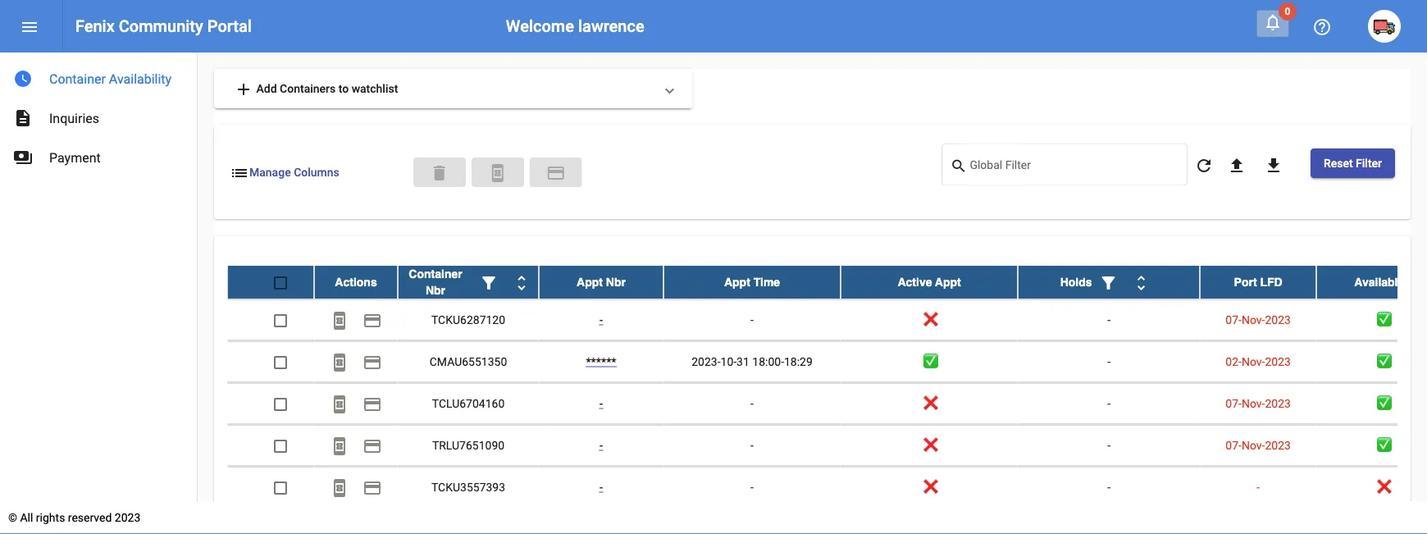 Task type: vqa. For each thing, say whether or not it's contained in the screenshot.
the leftmost Status
no



Task type: locate. For each thing, give the bounding box(es) containing it.
0 vertical spatial 07-nov-2023
[[1226, 313, 1291, 326]]

1 horizontal spatial container
[[409, 267, 462, 280]]

5 row from the top
[[227, 425, 1427, 466]]

no color image
[[1263, 12, 1283, 32], [1313, 17, 1332, 37], [13, 69, 33, 89], [13, 148, 33, 167], [1194, 156, 1214, 175], [1227, 156, 1247, 175], [1264, 156, 1284, 175], [230, 163, 249, 183], [330, 352, 349, 372], [363, 352, 382, 372], [330, 394, 349, 414], [330, 436, 349, 456]]

reset
[[1324, 156, 1353, 170]]

2 - cell from the top
[[664, 383, 841, 424]]

reserved
[[68, 511, 112, 524]]

notifications_none
[[1263, 12, 1283, 32]]

no color image
[[20, 17, 39, 37], [234, 79, 253, 99], [13, 108, 33, 128], [950, 156, 970, 176], [488, 163, 508, 183], [546, 163, 566, 183], [479, 273, 499, 292], [512, 273, 532, 292], [1099, 273, 1119, 292], [1132, 273, 1151, 292], [330, 310, 349, 330], [363, 310, 382, 330], [363, 394, 382, 414], [363, 436, 382, 456], [330, 478, 349, 497], [363, 478, 382, 497]]

******
[[586, 354, 617, 368]]

2 07-nov-2023 from the top
[[1226, 396, 1291, 410]]

manage
[[249, 166, 291, 179]]

3 nov- from the top
[[1242, 396, 1265, 410]]

appt nbr
[[577, 275, 626, 288]]

no color image containing file_upload
[[1227, 156, 1247, 175]]

nov-
[[1242, 313, 1265, 326], [1242, 354, 1265, 368], [1242, 396, 1265, 410], [1242, 438, 1265, 452]]

lawrence
[[578, 16, 645, 36]]

container up tcku6287120
[[409, 267, 462, 280]]

Global Watchlist Filter field
[[970, 161, 1179, 174]]

1 horizontal spatial column header
[[1018, 265, 1200, 298]]

2 row from the top
[[227, 299, 1427, 341]]

payment button for trlu7651090
[[356, 429, 389, 462]]

appt for appt nbr
[[577, 275, 603, 288]]

1 horizontal spatial nbr
[[606, 275, 626, 288]]

payment for tcku3557393
[[363, 478, 382, 497]]

book_online
[[488, 163, 508, 183], [330, 310, 349, 330], [330, 352, 349, 372], [330, 394, 349, 414], [330, 436, 349, 456], [330, 478, 349, 497]]

available?
[[1355, 275, 1412, 288]]

payment button
[[530, 157, 582, 187], [356, 303, 389, 336], [356, 345, 389, 378], [356, 387, 389, 420], [356, 429, 389, 462], [356, 471, 389, 503]]

appt
[[577, 275, 603, 288], [724, 275, 750, 288], [935, 275, 961, 288]]

help_outline button
[[1306, 10, 1339, 43]]

4 - cell from the top
[[664, 466, 841, 507]]

****** link
[[586, 354, 617, 368]]

column header
[[398, 265, 539, 298], [1018, 265, 1200, 298]]

trlu7651090
[[432, 438, 505, 452]]

1 nov- from the top
[[1242, 313, 1265, 326]]

2 unfold_more from the left
[[1132, 273, 1151, 292]]

07-nov-2023
[[1226, 313, 1291, 326], [1226, 396, 1291, 410], [1226, 438, 1291, 452]]

no color image containing file_download
[[1264, 156, 1284, 175]]

18:00-
[[753, 354, 784, 368]]

2 07- from the top
[[1226, 396, 1242, 410]]

no color image inside the file_upload button
[[1227, 156, 1247, 175]]

- cell for tcku6287120
[[664, 299, 841, 340]]

no color image containing list
[[230, 163, 249, 183]]

filter_alt up tcku6287120
[[479, 273, 499, 292]]

unfold_more right holds filter_alt
[[1132, 273, 1151, 292]]

0 horizontal spatial appt
[[577, 275, 603, 288]]

portal
[[207, 16, 252, 36]]

07-nov-2023 for tcku6287120
[[1226, 313, 1291, 326]]

02-
[[1226, 354, 1242, 368]]

❌ for trlu7651090
[[924, 438, 935, 452]]

delete
[[430, 163, 449, 183]]

4 - link from the top
[[599, 480, 603, 494]]

1 row from the top
[[227, 265, 1427, 299]]

0 horizontal spatial filter_alt button
[[473, 265, 505, 298]]

1 vertical spatial container
[[409, 267, 462, 280]]

port lfd column header
[[1200, 265, 1317, 298]]

1 horizontal spatial filter_alt
[[1099, 273, 1119, 292]]

grid
[[227, 265, 1427, 534]]

1 filter_alt from the left
[[479, 273, 499, 292]]

unfold_more for holds
[[1132, 273, 1151, 292]]

4 nov- from the top
[[1242, 438, 1265, 452]]

2 nov- from the top
[[1242, 354, 1265, 368]]

2 horizontal spatial appt
[[935, 275, 961, 288]]

payment
[[546, 163, 566, 183], [363, 310, 382, 330], [363, 352, 382, 372], [363, 394, 382, 414], [363, 436, 382, 456], [363, 478, 382, 497]]

1 column header from the left
[[398, 265, 539, 298]]

appt for appt time
[[724, 275, 750, 288]]

filter_alt button
[[473, 265, 505, 298], [1092, 265, 1125, 298]]

1 - cell from the top
[[664, 299, 841, 340]]

2 appt from the left
[[724, 275, 750, 288]]

nbr
[[606, 275, 626, 288], [426, 283, 446, 297]]

container up inquiries
[[49, 71, 106, 87]]

©
[[8, 511, 17, 524]]

filter_alt button for holds
[[1092, 265, 1125, 298]]

container availability
[[49, 71, 172, 87]]

tcku3557393
[[431, 480, 505, 494]]

filter_alt
[[479, 273, 499, 292], [1099, 273, 1119, 292]]

2023 for tclu6704160
[[1265, 396, 1291, 410]]

❌ for tclu6704160
[[924, 396, 935, 410]]

no color image containing payment
[[363, 352, 382, 372]]

1 07-nov-2023 from the top
[[1226, 313, 1291, 326]]

payment for tcku6287120
[[363, 310, 382, 330]]

3 appt from the left
[[935, 275, 961, 288]]

0 horizontal spatial nbr
[[426, 283, 446, 297]]

0 vertical spatial 07-
[[1226, 313, 1242, 326]]

nov- for cmau6551350
[[1242, 354, 1265, 368]]

no color image containing menu
[[20, 17, 39, 37]]

2 vertical spatial 07-
[[1226, 438, 1242, 452]]

2 filter_alt button from the left
[[1092, 265, 1125, 298]]

columns
[[294, 166, 339, 179]]

1 horizontal spatial appt
[[724, 275, 750, 288]]

payment for tclu6704160
[[363, 394, 382, 414]]

container for nbr
[[409, 267, 462, 280]]

no color image containing help_outline
[[1313, 17, 1332, 37]]

-
[[599, 313, 603, 326], [751, 313, 754, 326], [1108, 313, 1111, 326], [1108, 354, 1111, 368], [599, 396, 603, 410], [751, 396, 754, 410], [1108, 396, 1111, 410], [599, 438, 603, 452], [751, 438, 754, 452], [1108, 438, 1111, 452], [599, 480, 603, 494], [751, 480, 754, 494], [1108, 480, 1111, 494], [1257, 480, 1260, 494]]

❌
[[924, 313, 935, 326], [924, 396, 935, 410], [924, 438, 935, 452], [924, 480, 935, 494], [1377, 480, 1389, 494]]

payment button for tcku6287120
[[356, 303, 389, 336]]

appt up ****** link
[[577, 275, 603, 288]]

10-
[[721, 354, 737, 368]]

nov- for trlu7651090
[[1242, 438, 1265, 452]]

book_online button for tclu6704160
[[323, 387, 356, 420]]

✅ for tcku6287120
[[1377, 313, 1389, 326]]

book_online for tclu6704160
[[330, 394, 349, 414]]

payment
[[49, 150, 101, 165]]

1 horizontal spatial unfold_more button
[[1125, 265, 1158, 298]]

unfold_more button for holds
[[1125, 265, 1158, 298]]

list
[[230, 163, 249, 183]]

unfold_more
[[512, 273, 532, 292], [1132, 273, 1151, 292]]

watch_later
[[13, 69, 33, 89]]

0 horizontal spatial unfold_more
[[512, 273, 532, 292]]

unfold_more left appt nbr
[[512, 273, 532, 292]]

row
[[227, 265, 1427, 299], [227, 299, 1427, 341], [227, 341, 1427, 383], [227, 383, 1427, 425], [227, 425, 1427, 466], [227, 466, 1427, 508]]

file_upload
[[1227, 156, 1247, 175]]

appt right active
[[935, 275, 961, 288]]

1 horizontal spatial unfold_more
[[1132, 273, 1151, 292]]

1 - link from the top
[[599, 313, 603, 326]]

actions column header
[[314, 265, 398, 298]]

1 vertical spatial 07-
[[1226, 396, 1242, 410]]

❌ for tcku6287120
[[924, 313, 935, 326]]

search
[[950, 157, 968, 174]]

4 row from the top
[[227, 383, 1427, 425]]

2023-10-31 18:00-18:29
[[692, 354, 813, 368]]

0 horizontal spatial filter_alt
[[479, 273, 499, 292]]

1 07- from the top
[[1226, 313, 1242, 326]]

- link for tcku6287120
[[599, 313, 603, 326]]

1 appt from the left
[[577, 275, 603, 288]]

2023
[[1265, 313, 1291, 326], [1265, 354, 1291, 368], [1265, 396, 1291, 410], [1265, 438, 1291, 452], [115, 511, 140, 524]]

unfold_more button up tcku6287120
[[505, 265, 538, 298]]

0 horizontal spatial column header
[[398, 265, 539, 298]]

1 unfold_more from the left
[[512, 273, 532, 292]]

port
[[1234, 275, 1257, 288]]

book_online button for tcku3557393
[[323, 471, 356, 503]]

no color image inside refresh button
[[1194, 156, 1214, 175]]

appt time column header
[[664, 265, 841, 298]]

book_online button
[[472, 157, 524, 187], [323, 303, 356, 336], [323, 345, 356, 378], [323, 387, 356, 420], [323, 429, 356, 462], [323, 471, 356, 503]]

07-
[[1226, 313, 1242, 326], [1226, 396, 1242, 410], [1226, 438, 1242, 452]]

3 - cell from the top
[[664, 425, 841, 466]]

2 vertical spatial 07-nov-2023
[[1226, 438, 1291, 452]]

payment for trlu7651090
[[363, 436, 382, 456]]

nbr up tcku6287120
[[426, 283, 446, 297]]

nbr up ****** link
[[606, 275, 626, 288]]

nov- for tcku6287120
[[1242, 313, 1265, 326]]

unfold_more button for container nbr
[[505, 265, 538, 298]]

3 row from the top
[[227, 341, 1427, 383]]

- cell
[[664, 299, 841, 340], [664, 383, 841, 424], [664, 425, 841, 466], [664, 466, 841, 507]]

1 vertical spatial 07-nov-2023
[[1226, 396, 1291, 410]]

add add containers to watchlist
[[234, 79, 398, 99]]

✅
[[1377, 313, 1389, 326], [924, 354, 935, 368], [1377, 354, 1389, 368], [1377, 396, 1389, 410], [1377, 438, 1389, 452]]

3 07-nov-2023 from the top
[[1226, 438, 1291, 452]]

2 unfold_more button from the left
[[1125, 265, 1158, 298]]

fenix
[[75, 16, 115, 36]]

2 - link from the top
[[599, 396, 603, 410]]

1 horizontal spatial filter_alt button
[[1092, 265, 1125, 298]]

nbr inside container nbr
[[426, 283, 446, 297]]

filter_alt inside popup button
[[479, 273, 499, 292]]

3 - link from the top
[[599, 438, 603, 452]]

- cell for trlu7651090
[[664, 425, 841, 466]]

unfold_more button right holds filter_alt
[[1125, 265, 1158, 298]]

welcome lawrence
[[506, 16, 645, 36]]

menu
[[20, 17, 39, 37]]

list manage columns
[[230, 163, 339, 183]]

to
[[339, 82, 349, 95]]

6 row from the top
[[227, 466, 1427, 508]]

0 horizontal spatial unfold_more button
[[505, 265, 538, 298]]

payment for cmau6551350
[[363, 352, 382, 372]]

appt time
[[724, 275, 780, 288]]

3 07- from the top
[[1226, 438, 1242, 452]]

container for availability
[[49, 71, 106, 87]]

1 unfold_more button from the left
[[505, 265, 538, 298]]

07-nov-2023 for trlu7651090
[[1226, 438, 1291, 452]]

no color image containing notifications_none
[[1263, 12, 1283, 32]]

filter
[[1356, 156, 1382, 170]]

✅ for trlu7651090
[[1377, 438, 1389, 452]]

- link
[[599, 313, 603, 326], [599, 396, 603, 410], [599, 438, 603, 452], [599, 480, 603, 494]]

- cell for tcku3557393
[[664, 466, 841, 507]]

unfold_more button
[[505, 265, 538, 298], [1125, 265, 1158, 298]]

2023 for tcku6287120
[[1265, 313, 1291, 326]]

file_download
[[1264, 156, 1284, 175]]

filter_alt right holds on the bottom right of the page
[[1099, 273, 1119, 292]]

no color image containing refresh
[[1194, 156, 1214, 175]]

18:29
[[784, 354, 813, 368]]

description
[[13, 108, 33, 128]]

book_online button for cmau6551350
[[323, 345, 356, 378]]

filter_alt button for container nbr
[[473, 265, 505, 298]]

1 filter_alt button from the left
[[473, 265, 505, 298]]

container
[[49, 71, 106, 87], [409, 267, 462, 280]]

0 horizontal spatial container
[[49, 71, 106, 87]]

0 vertical spatial container
[[49, 71, 106, 87]]

appt left time
[[724, 275, 750, 288]]

navigation
[[0, 53, 197, 177]]

rights
[[36, 511, 65, 524]]



Task type: describe. For each thing, give the bounding box(es) containing it.
07-nov-2023 for tclu6704160
[[1226, 396, 1291, 410]]

payments
[[13, 148, 33, 167]]

- link for tcku3557393
[[599, 480, 603, 494]]

- cell for tclu6704160
[[664, 383, 841, 424]]

time
[[754, 275, 780, 288]]

nbr for appt nbr
[[606, 275, 626, 288]]

delete button
[[413, 157, 466, 187]]

navigation containing watch_later
[[0, 53, 197, 177]]

✅ for cmau6551350
[[1377, 354, 1389, 368]]

book_online for tcku6287120
[[330, 310, 349, 330]]

book_online button for trlu7651090
[[323, 429, 356, 462]]

book_online for trlu7651090
[[330, 436, 349, 456]]

welcome
[[506, 16, 574, 36]]

inquiries
[[49, 110, 99, 126]]

2023 for trlu7651090
[[1265, 438, 1291, 452]]

all
[[20, 511, 33, 524]]

07- for trlu7651090
[[1226, 438, 1242, 452]]

help_outline
[[1313, 17, 1332, 37]]

actions
[[335, 275, 377, 288]]

active appt
[[898, 275, 961, 288]]

payment button for tclu6704160
[[356, 387, 389, 420]]

book_online for cmau6551350
[[330, 352, 349, 372]]

- link for trlu7651090
[[599, 438, 603, 452]]

containers
[[280, 82, 336, 95]]

reset filter button
[[1311, 148, 1395, 178]]

02-nov-2023
[[1226, 354, 1291, 368]]

availability
[[109, 71, 172, 87]]

refresh button
[[1188, 148, 1221, 181]]

holds
[[1060, 275, 1092, 288]]

tclu6704160
[[432, 396, 505, 410]]

lfd
[[1260, 275, 1283, 288]]

file_download button
[[1258, 148, 1290, 181]]

no color image containing description
[[13, 108, 33, 128]]

book_online button for tcku6287120
[[323, 303, 356, 336]]

file_upload button
[[1221, 148, 1253, 181]]

refresh
[[1194, 156, 1214, 175]]

delete image
[[430, 163, 449, 183]]

no color image inside "help_outline" popup button
[[1313, 17, 1332, 37]]

notifications_none button
[[1257, 10, 1290, 37]]

active
[[898, 275, 932, 288]]

add
[[256, 82, 277, 95]]

appt nbr column header
[[539, 265, 664, 298]]

2 filter_alt from the left
[[1099, 273, 1119, 292]]

book_online for tcku3557393
[[330, 478, 349, 497]]

unfold_more for container nbr
[[512, 273, 532, 292]]

container nbr
[[409, 267, 462, 297]]

31
[[737, 354, 750, 368]]

2 column header from the left
[[1018, 265, 1200, 298]]

❌ for tcku3557393
[[924, 480, 935, 494]]

- link for tclu6704160
[[599, 396, 603, 410]]

community
[[119, 16, 203, 36]]

no color image inside notifications_none popup button
[[1263, 12, 1283, 32]]

2023-
[[692, 354, 721, 368]]

© all rights reserved 2023
[[8, 511, 140, 524]]

grid containing filter_alt
[[227, 265, 1427, 534]]

fenix community portal
[[75, 16, 252, 36]]

nbr for container nbr
[[426, 283, 446, 297]]

payment button for cmau6551350
[[356, 345, 389, 378]]

available? column header
[[1317, 265, 1427, 298]]

no color image containing payments
[[13, 148, 33, 167]]

no color image containing watch_later
[[13, 69, 33, 89]]

2023 for cmau6551350
[[1265, 354, 1291, 368]]

07- for tcku6287120
[[1226, 313, 1242, 326]]

✅ for tclu6704160
[[1377, 396, 1389, 410]]

no color image containing add
[[234, 79, 253, 99]]

menu button
[[13, 10, 46, 43]]

no color image inside menu button
[[20, 17, 39, 37]]

cmau6551350
[[430, 354, 507, 368]]

add
[[234, 79, 253, 99]]

port lfd
[[1234, 275, 1283, 288]]

payment button for tcku3557393
[[356, 471, 389, 503]]

holds filter_alt
[[1060, 273, 1119, 292]]

tcku6287120
[[431, 313, 505, 326]]

no color image containing search
[[950, 156, 970, 176]]

active appt column header
[[841, 265, 1018, 298]]

nov- for tclu6704160
[[1242, 396, 1265, 410]]

reset filter
[[1324, 156, 1382, 170]]

watchlist
[[352, 82, 398, 95]]

row containing filter_alt
[[227, 265, 1427, 299]]

no color image inside file_download button
[[1264, 156, 1284, 175]]

07- for tclu6704160
[[1226, 396, 1242, 410]]



